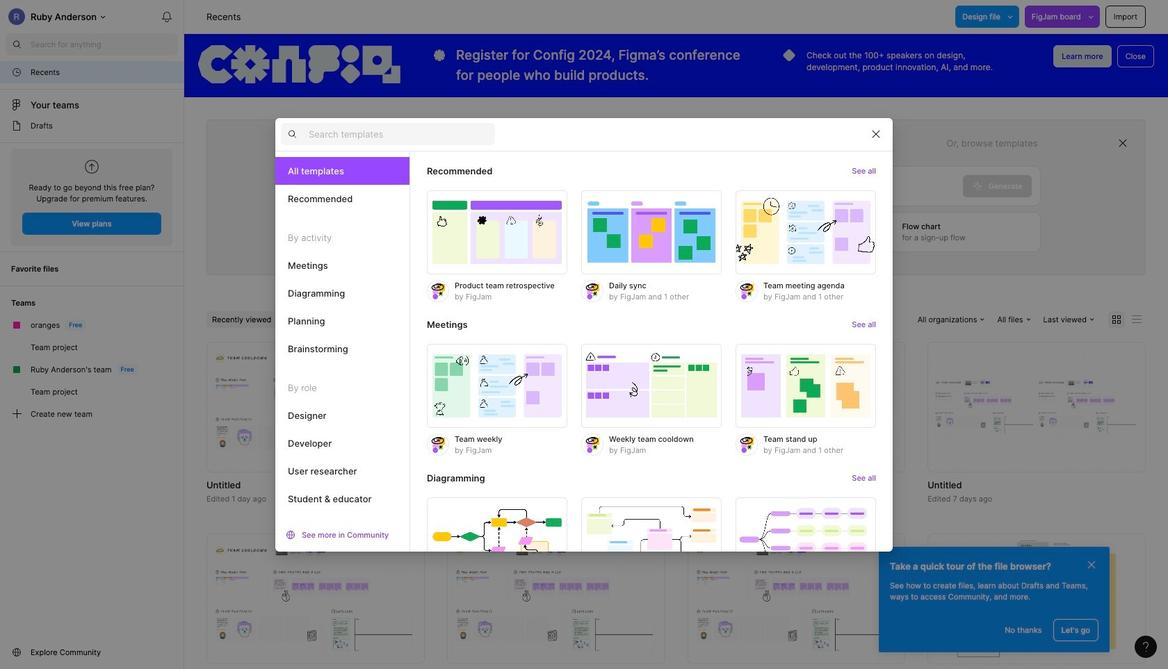 Task type: locate. For each thing, give the bounding box(es) containing it.
Ex: A weekly team meeting, starting with an ice breaker field
[[313, 167, 963, 206]]

uml diagram image
[[581, 498, 722, 582]]

page 16 image
[[11, 120, 22, 131]]

weekly team cooldown image
[[581, 344, 722, 428]]

team stand up image
[[736, 344, 876, 428]]

community 16 image
[[11, 647, 22, 659]]

Search for anything text field
[[31, 39, 178, 50]]

dialog
[[275, 118, 893, 610]]

product team retrospective image
[[427, 190, 567, 274]]

bell 32 image
[[156, 6, 178, 28]]

mindmap image
[[736, 498, 876, 582]]

file thumbnail image
[[214, 351, 418, 464], [454, 351, 658, 464], [694, 351, 899, 464], [935, 379, 1139, 435], [958, 541, 1116, 658], [214, 543, 418, 656], [454, 543, 658, 656], [694, 543, 899, 656]]



Task type: describe. For each thing, give the bounding box(es) containing it.
search 32 image
[[6, 33, 28, 56]]

daily sync image
[[581, 190, 722, 274]]

Search templates text field
[[309, 126, 495, 143]]

recent 16 image
[[11, 67, 22, 78]]

team meeting agenda image
[[736, 190, 876, 274]]

team weekly image
[[427, 344, 567, 428]]

diagram basics image
[[427, 498, 567, 582]]



Task type: vqa. For each thing, say whether or not it's contained in the screenshot.
recent 16 icon at the left
yes



